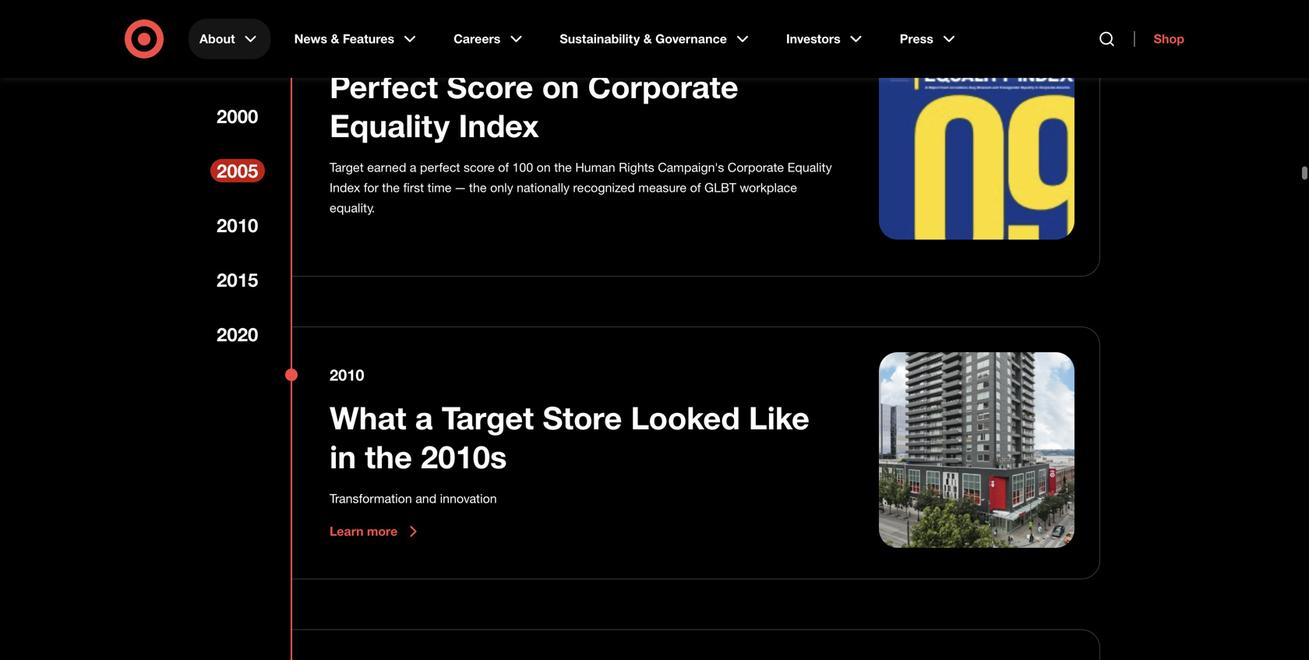 Task type: locate. For each thing, give the bounding box(es) containing it.
corporate up workplace
[[728, 160, 784, 175]]

2 & from the left
[[644, 31, 652, 46]]

in
[[330, 438, 356, 476]]

what a target store looked like in the 2010s
[[330, 399, 810, 476]]

1 vertical spatial on
[[537, 160, 551, 175]]

0 vertical spatial 2010
[[217, 214, 258, 237]]

1 vertical spatial a
[[415, 399, 433, 437]]

a up '2010s'
[[415, 399, 433, 437]]

target earned a perfect score of 100 on the human rights campaign's corporate equality index for the first time — the only nationally recognized measure of glbt workplace equality.
[[330, 160, 832, 216]]

the right "for"
[[382, 180, 400, 195]]

sustainability & governance link
[[549, 19, 763, 59]]

the
[[554, 160, 572, 175], [382, 180, 400, 195], [469, 180, 487, 195], [365, 438, 412, 476]]

a up first
[[410, 160, 417, 175]]

target
[[330, 160, 364, 175], [442, 399, 534, 437]]

target left 'earned'
[[330, 160, 364, 175]]

index down score
[[459, 106, 539, 145]]

a large building with a red sign image
[[879, 352, 1075, 548]]

0 vertical spatial equality
[[330, 106, 450, 145]]

1 vertical spatial corporate
[[728, 160, 784, 175]]

& for features
[[331, 31, 339, 46]]

0 horizontal spatial index
[[330, 180, 360, 195]]

1 horizontal spatial target
[[442, 399, 534, 437]]

1 vertical spatial index
[[330, 180, 360, 195]]

sustainability & governance
[[560, 31, 727, 46]]

index inside 'target earned a perfect score of 100 on the human rights campaign's corporate equality index for the first time — the only nationally recognized measure of glbt workplace equality.'
[[330, 180, 360, 195]]

the down what
[[365, 438, 412, 476]]

innovation
[[440, 491, 497, 506]]

human
[[576, 160, 616, 175]]

corporate
[[588, 67, 739, 106], [728, 160, 784, 175]]

on inside 'target earned a perfect score of 100 on the human rights campaign's corporate equality index for the first time — the only nationally recognized measure of glbt workplace equality.'
[[537, 160, 551, 175]]

measure
[[639, 180, 687, 195]]

governance
[[656, 31, 727, 46]]

careers link
[[443, 19, 537, 59]]

store
[[543, 399, 622, 437]]

&
[[331, 31, 339, 46], [644, 31, 652, 46]]

& left governance
[[644, 31, 652, 46]]

1 horizontal spatial 2010
[[330, 366, 364, 384]]

equality.
[[330, 200, 375, 216]]

score
[[447, 67, 534, 106]]

corporate inside perfect score on corporate equality index
[[588, 67, 739, 106]]

perfect score on corporate equality index
[[330, 67, 739, 145]]

earned
[[367, 160, 406, 175]]

on down sustainability
[[542, 67, 579, 106]]

2009
[[330, 34, 364, 53]]

what
[[330, 399, 406, 437]]

campaign's
[[658, 160, 724, 175]]

equality up workplace
[[788, 160, 832, 175]]

of left 100
[[498, 160, 509, 175]]

1 vertical spatial equality
[[788, 160, 832, 175]]

0 vertical spatial on
[[542, 67, 579, 106]]

equality
[[330, 106, 450, 145], [788, 160, 832, 175]]

1 horizontal spatial index
[[459, 106, 539, 145]]

the left only
[[469, 180, 487, 195]]

target inside 'target earned a perfect score of 100 on the human rights campaign's corporate equality index for the first time — the only nationally recognized measure of glbt workplace equality.'
[[330, 160, 364, 175]]

1 & from the left
[[331, 31, 339, 46]]

1 vertical spatial target
[[442, 399, 534, 437]]

1 vertical spatial 2010
[[330, 366, 364, 384]]

target up '2010s'
[[442, 399, 534, 437]]

2010 up what
[[330, 366, 364, 384]]

only
[[490, 180, 513, 195]]

1 horizontal spatial equality
[[788, 160, 832, 175]]

1 horizontal spatial of
[[690, 180, 701, 195]]

2010
[[217, 214, 258, 237], [330, 366, 364, 384]]

index
[[459, 106, 539, 145], [330, 180, 360, 195]]

1 horizontal spatial &
[[644, 31, 652, 46]]

2000 link
[[210, 104, 265, 128]]

for
[[364, 180, 379, 195]]

equality inside perfect score on corporate equality index
[[330, 106, 450, 145]]

of
[[498, 160, 509, 175], [690, 180, 701, 195]]

learn more
[[330, 524, 398, 539]]

0 vertical spatial target
[[330, 160, 364, 175]]

2005
[[217, 159, 258, 182]]

on
[[542, 67, 579, 106], [537, 160, 551, 175]]

on inside perfect score on corporate equality index
[[542, 67, 579, 106]]

0 vertical spatial of
[[498, 160, 509, 175]]

the up the nationally
[[554, 160, 572, 175]]

a inside what a target store looked like in the 2010s
[[415, 399, 433, 437]]

2015 link
[[210, 268, 265, 291]]

0 horizontal spatial &
[[331, 31, 339, 46]]

0 horizontal spatial of
[[498, 160, 509, 175]]

2010 link
[[210, 214, 265, 237]]

corporate inside 'target earned a perfect score of 100 on the human rights campaign's corporate equality index for the first time — the only nationally recognized measure of glbt workplace equality.'
[[728, 160, 784, 175]]

transformation
[[330, 491, 412, 506]]

0 vertical spatial corporate
[[588, 67, 739, 106]]

0 horizontal spatial equality
[[330, 106, 450, 145]]

of down campaign's at the top right of the page
[[690, 180, 701, 195]]

corporate down sustainability & governance link
[[588, 67, 739, 106]]

equality down perfect
[[330, 106, 450, 145]]

2010 up 2015
[[217, 214, 258, 237]]

0 vertical spatial index
[[459, 106, 539, 145]]

news & features
[[294, 31, 394, 46]]

press link
[[889, 19, 969, 59]]

100
[[512, 160, 533, 175]]

on up the nationally
[[537, 160, 551, 175]]

about link
[[189, 19, 271, 59]]

a
[[410, 160, 417, 175], [415, 399, 433, 437]]

& right news
[[331, 31, 339, 46]]

2000
[[217, 105, 258, 127]]

news
[[294, 31, 327, 46]]

0 horizontal spatial target
[[330, 160, 364, 175]]

index up equality. on the top of the page
[[330, 180, 360, 195]]

0 vertical spatial a
[[410, 160, 417, 175]]



Task type: vqa. For each thing, say whether or not it's contained in the screenshot.
innovation
yes



Task type: describe. For each thing, give the bounding box(es) containing it.
news & features link
[[283, 19, 430, 59]]

workplace
[[740, 180, 797, 195]]

shop link
[[1135, 31, 1185, 47]]

equality inside 'target earned a perfect score of 100 on the human rights campaign's corporate equality index for the first time — the only nationally recognized measure of glbt workplace equality.'
[[788, 160, 832, 175]]

glbt
[[705, 180, 736, 195]]

rights
[[619, 160, 655, 175]]

recognized
[[573, 180, 635, 195]]

& for governance
[[644, 31, 652, 46]]

0 horizontal spatial 2010
[[217, 214, 258, 237]]

sustainability
[[560, 31, 640, 46]]

careers
[[454, 31, 501, 46]]

press
[[900, 31, 934, 46]]

index inside perfect score on corporate equality index
[[459, 106, 539, 145]]

and
[[416, 491, 437, 506]]

a inside 'target earned a perfect score of 100 on the human rights campaign's corporate equality index for the first time — the only nationally recognized measure of glbt workplace equality.'
[[410, 160, 417, 175]]

time —
[[428, 180, 466, 195]]

target inside what a target store looked like in the 2010s
[[442, 399, 534, 437]]

perfect score
[[420, 160, 495, 175]]

what a target store looked like in the 2010s button
[[330, 398, 842, 476]]

logo image
[[879, 44, 1075, 240]]

2010s
[[421, 438, 507, 476]]

2015
[[217, 269, 258, 291]]

nationally
[[517, 180, 570, 195]]

perfect
[[330, 67, 438, 106]]

investors link
[[775, 19, 877, 59]]

2005 link
[[210, 159, 265, 182]]

first
[[403, 180, 424, 195]]

investors
[[786, 31, 841, 46]]

shop
[[1154, 31, 1185, 46]]

learn
[[330, 524, 364, 539]]

looked
[[631, 399, 740, 437]]

about
[[200, 31, 235, 46]]

1 vertical spatial of
[[690, 180, 701, 195]]

the inside what a target store looked like in the 2010s
[[365, 438, 412, 476]]

more
[[367, 524, 398, 539]]

like
[[749, 399, 810, 437]]

2020
[[217, 323, 258, 346]]

transformation and innovation
[[330, 491, 497, 506]]

learn more button
[[330, 522, 423, 541]]

2020 link
[[210, 323, 265, 346]]

features
[[343, 31, 394, 46]]



